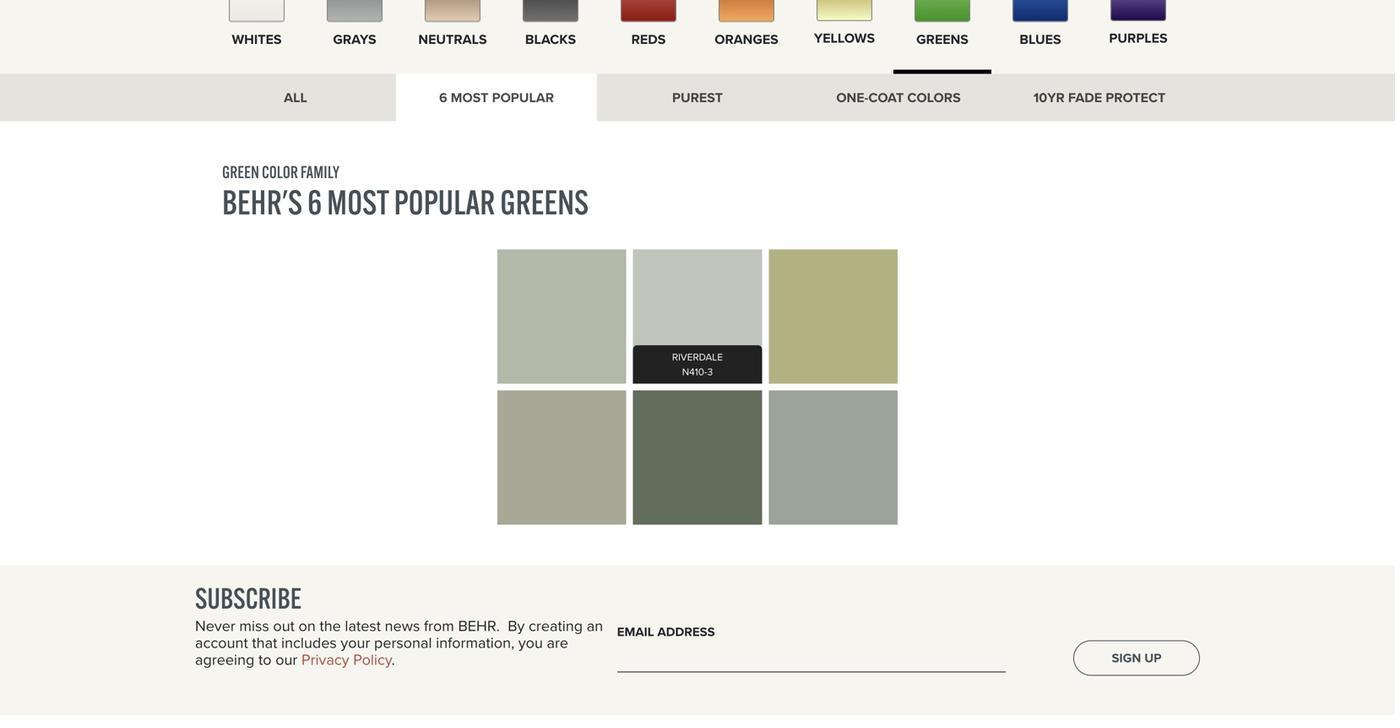 Task type: describe. For each thing, give the bounding box(es) containing it.
most
[[451, 87, 489, 107]]

6 most popular
[[439, 87, 554, 107]]

white image
[[229, 0, 285, 22]]

you
[[518, 632, 543, 654]]

email
[[617, 623, 654, 641]]

by
[[508, 615, 525, 637]]

greens
[[500, 181, 589, 223]]

from
[[424, 615, 454, 637]]

10yr
[[1034, 87, 1065, 107]]

behr's
[[222, 181, 302, 223]]

creating
[[529, 615, 583, 637]]

account
[[195, 632, 248, 654]]

on
[[299, 615, 316, 637]]

whites
[[232, 29, 282, 49]]

blue image
[[1013, 0, 1068, 22]]

green
[[222, 161, 259, 182]]

an
[[587, 615, 603, 637]]

miss
[[239, 615, 269, 637]]

oranges
[[715, 29, 779, 49]]

purple image
[[1111, 0, 1166, 21]]

your
[[341, 632, 370, 654]]

agreeing
[[195, 649, 255, 671]]

red image
[[621, 0, 677, 22]]

privacy
[[302, 649, 349, 671]]

orange image
[[719, 0, 774, 22]]

blacks
[[525, 29, 576, 49]]

to
[[258, 649, 272, 671]]

neutrals
[[418, 29, 487, 49]]

neutral image
[[425, 0, 481, 22]]

coat
[[869, 87, 904, 107]]

information,
[[436, 632, 515, 654]]

sign up button
[[1073, 641, 1200, 676]]

address
[[657, 623, 715, 641]]

green image
[[915, 0, 970, 22]]

latest
[[345, 615, 381, 637]]

news
[[385, 615, 420, 637]]

10yr fade protect
[[1034, 87, 1166, 107]]

one-coat colors
[[836, 87, 961, 107]]

sign up
[[1112, 649, 1162, 667]]



Task type: locate. For each thing, give the bounding box(es) containing it.
out
[[273, 615, 295, 637]]

popular
[[394, 181, 495, 223]]

never
[[195, 615, 235, 637]]

policy
[[353, 649, 392, 671]]

1 vertical spatial 6
[[307, 181, 322, 223]]

family
[[301, 161, 340, 182]]

0 vertical spatial 6
[[439, 87, 447, 107]]

6 left the 'most' at the top left of page
[[307, 181, 322, 223]]

0 horizontal spatial 6
[[307, 181, 322, 223]]

purest
[[672, 87, 723, 107]]

fade
[[1068, 87, 1102, 107]]

color
[[262, 161, 298, 182]]

one-
[[836, 87, 869, 107]]

personal
[[374, 632, 432, 654]]

grays
[[333, 29, 376, 49]]

never miss out on the latest news from behr.  by creating an account that includes your personal information, you are agreeing to our
[[195, 615, 603, 671]]

yellow image
[[817, 0, 872, 21]]

black image
[[523, 0, 579, 22]]

6
[[439, 87, 447, 107], [307, 181, 322, 223]]

n410-
[[682, 365, 707, 379]]

6 inside "green color family behr's 6 most popular greens"
[[307, 181, 322, 223]]

Email Address email field
[[617, 647, 1006, 673]]

gray image
[[327, 0, 383, 22]]

riverdale
[[672, 350, 723, 364]]

that
[[252, 632, 277, 654]]

subscribe
[[195, 581, 302, 616]]

includes
[[281, 632, 337, 654]]

6 left most
[[439, 87, 447, 107]]

up
[[1145, 649, 1162, 667]]

privacy policy .
[[302, 649, 395, 671]]

email address
[[617, 623, 715, 641]]

protect
[[1106, 87, 1166, 107]]

our
[[276, 649, 298, 671]]

reds
[[631, 29, 666, 49]]

blues
[[1020, 29, 1061, 49]]

green color family behr's 6 most popular greens
[[222, 161, 589, 223]]

.
[[392, 649, 395, 671]]

most
[[327, 181, 389, 223]]

sign
[[1112, 649, 1141, 667]]

greens
[[917, 29, 969, 49]]

riverdale n410-3
[[672, 350, 723, 379]]

purples
[[1109, 28, 1168, 48]]

are
[[547, 632, 568, 654]]

all
[[284, 87, 307, 107]]

colors
[[907, 87, 961, 107]]

yellows
[[814, 28, 875, 48]]

popular
[[492, 87, 554, 107]]

privacy policy link
[[302, 649, 392, 671]]

the
[[320, 615, 341, 637]]

3
[[707, 365, 713, 379]]

1 horizontal spatial 6
[[439, 87, 447, 107]]



Task type: vqa. For each thing, say whether or not it's contained in the screenshot.
first the featured image from the left
no



